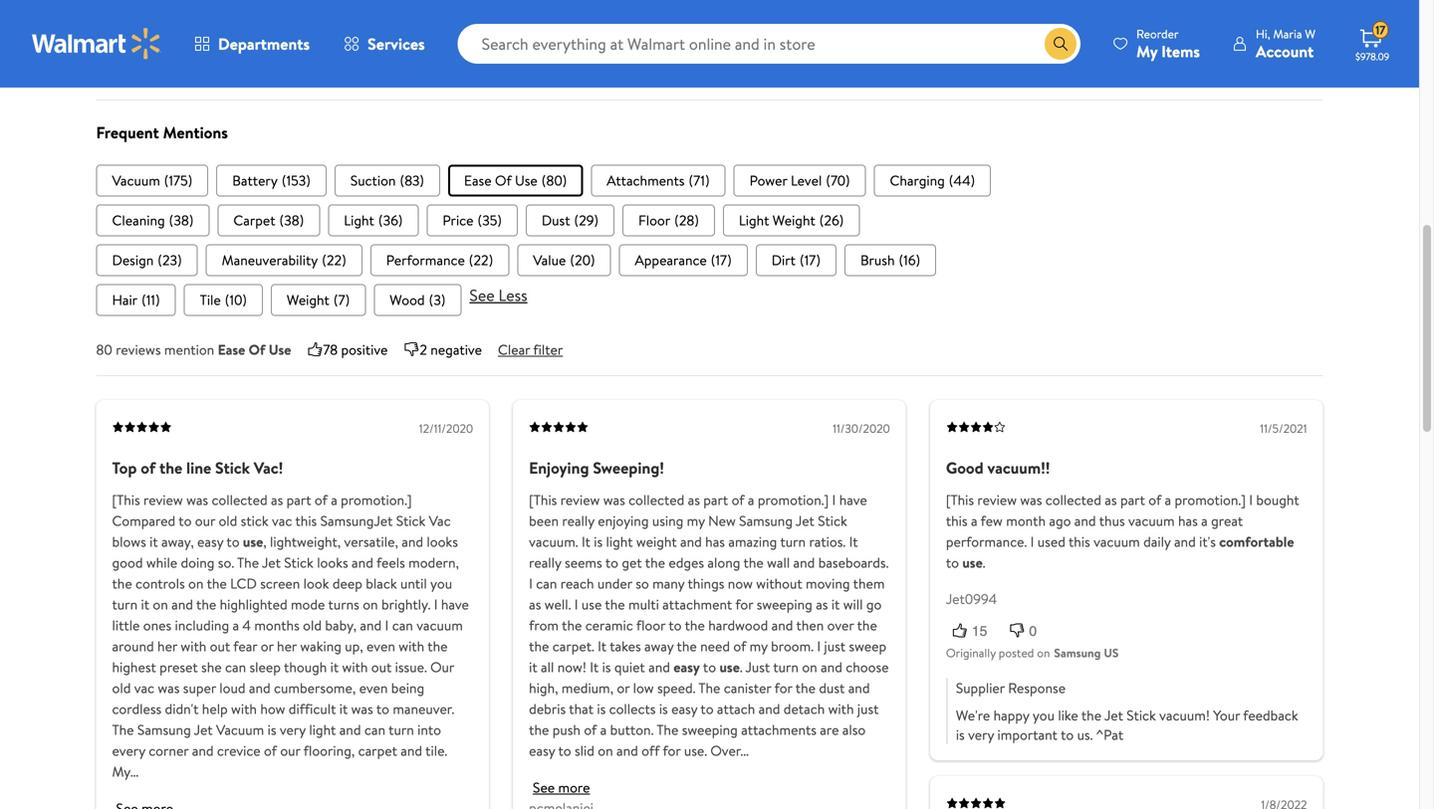 Task type: vqa. For each thing, say whether or not it's contained in the screenshot.


Task type: describe. For each thing, give the bounding box(es) containing it.
brush (16)
[[860, 250, 920, 270]]

i left used on the bottom right of page
[[1030, 532, 1034, 552]]

1 vertical spatial even
[[359, 679, 388, 698]]

and down sleep
[[249, 679, 271, 698]]

you inside ", lightweight, versatile, and looks good while doing so. the jet stick looks and feels modern, the controls on the lcd screen look deep black until you turn it on and the highlighted mode turns on brightly. i have little ones including a 4 months old baby, and i can vacuum around her with out fear or her waking up, even with the highest preset she can sleep though it with out issue. our old vac was super loud and cumbersome, even being cordless didn't help with how difficult it was to maneuver. the samsung jet vacuum is very light and can turn into every corner and crevice of our flooring, carpet and tile. my..."
[[430, 574, 452, 593]]

ago
[[1049, 511, 1071, 531]]

so.
[[218, 553, 234, 572]]

to down need
[[703, 658, 716, 677]]

to inside supplier response we're happy you like the jet stick vacuum! your feedback is very important to us. ^pat
[[1061, 726, 1074, 745]]

the left line at the left bottom of page
[[159, 457, 182, 479]]

to inside 'comfortable to use .'
[[946, 553, 959, 572]]

screen
[[260, 574, 300, 593]]

us
[[1104, 645, 1119, 662]]

collected for enjoying sweeping!
[[629, 490, 684, 510]]

see more button
[[533, 778, 590, 798]]

of inside ", lightweight, versatile, and looks good while doing so. the jet stick looks and feels modern, the controls on the lcd screen look deep black until you turn it on and the highlighted mode turns on brightly. i have little ones including a 4 months old baby, and i can vacuum around her with out fear or her waking up, even with the highest preset she can sleep though it with out issue. our old vac was super loud and cumbersome, even being cordless didn't help with how difficult it was to maneuver. the samsung jet vacuum is very light and can turn into every corner and crevice of our flooring, carpet and tile. my..."
[[264, 741, 277, 761]]

it inside [this review was collected as part of a promotion.] compared to our old stick vac this samsungjet stick vac blows it away, easy to
[[150, 532, 158, 552]]

(7)
[[333, 290, 350, 310]]

use down need
[[719, 658, 740, 677]]

has inside '[this review was collected as part of a promotion.] i bought this a few month ago and thus vacuum has a great performance. i used this vacuum daily and it's'
[[1178, 511, 1198, 531]]

a inside [this review was collected as part of a promotion.] compared to our old stick vac this samsungjet stick vac blows it away, easy to
[[331, 490, 337, 510]]

the up "carpet." on the left bottom
[[562, 616, 582, 635]]

the up 'every'
[[112, 720, 134, 740]]

list item containing appearance
[[619, 244, 748, 276]]

can up loud
[[225, 658, 246, 677]]

cleaning
[[112, 210, 165, 230]]

tile
[[200, 290, 221, 310]]

lightweight,
[[270, 532, 341, 552]]

have inside [this review was collected as part of a promotion.] i have been really enjoying using my new samsung jet stick vacuum. it is light weight and has amazing turn ratios.  it really seems to get the edges along the wall and baseboards. i can reach under so many things now without moving them as well. i use the multi attachment for sweeping as it will go from the ceramic floor to the hardwood and then over the the carpet. it takes away the need of my broom. i just sweep it all now! it is quiet and
[[839, 490, 867, 510]]

have inside ", lightweight, versatile, and looks good while doing so. the jet stick looks and feels modern, the controls on the lcd screen look deep black until you turn it on and the highlighted mode turns on brightly. i have little ones including a 4 months old baby, and i can vacuum around her with out fear or her waking up, even with the highest preset she can sleep though it with out issue. our old vac was super loud and cumbersome, even being cordless didn't help with how difficult it was to maneuver. the samsung jet vacuum is very light and can turn into every corner and crevice of our flooring, carpet and tile. my..."
[[441, 595, 469, 614]]

suction (83)
[[350, 171, 424, 190]]

the down the from
[[529, 637, 549, 656]]

more
[[558, 778, 590, 798]]

your
[[1213, 706, 1240, 726]]

list item containing hair
[[96, 284, 176, 316]]

clear filter
[[498, 340, 563, 359]]

to inside ", lightweight, versatile, and looks good while doing so. the jet stick looks and feels modern, the controls on the lcd screen look deep black until you turn it on and the highlighted mode turns on brightly. i have little ones including a 4 months old baby, and i can vacuum around her with out fear or her waking up, even with the highest preset she can sleep though it with out issue. our old vac was super loud and cumbersome, even being cordless didn't help with how difficult it was to maneuver. the samsung jet vacuum is very light and can turn into every corner and crevice of our flooring, carpet and tile. my..."
[[376, 699, 389, 719]]

get
[[622, 553, 642, 572]]

jet inside supplier response we're happy you like the jet stick vacuum! your feedback is very important to us. ^pat
[[1104, 706, 1123, 726]]

light (36)
[[344, 210, 403, 230]]

charging
[[890, 171, 945, 190]]

a left few
[[971, 511, 978, 531]]

(83)
[[400, 171, 424, 190]]

(20)
[[570, 250, 595, 270]]

and up flooring,
[[339, 720, 361, 740]]

attach
[[717, 699, 755, 719]]

samsungjet
[[320, 511, 393, 531]]

collects
[[609, 699, 656, 719]]

crevice
[[217, 741, 261, 761]]

and down away
[[648, 658, 670, 677]]

power
[[750, 171, 787, 190]]

design
[[112, 250, 154, 270]]

on down doing at left bottom
[[188, 574, 204, 593]]

it up baseboards.
[[849, 532, 858, 552]]

i down brightly.
[[385, 616, 389, 635]]

list item containing performance
[[370, 244, 509, 276]]

on down black
[[363, 595, 378, 614]]

over...
[[710, 741, 749, 761]]

(71)
[[689, 171, 710, 190]]

it right difficult
[[339, 699, 348, 719]]

use inside "list item"
[[515, 171, 538, 190]]

on right slid
[[598, 741, 613, 761]]

you inside supplier response we're happy you like the jet stick vacuum! your feedback is very important to us. ^pat
[[1033, 706, 1055, 726]]

vac!
[[254, 457, 283, 479]]

jet down the ,
[[262, 553, 281, 572]]

the up including on the bottom left of page
[[196, 595, 216, 614]]

as for top of the line stick vac!
[[271, 490, 283, 510]]

or inside ", lightweight, versatile, and looks good while doing so. the jet stick looks and feels modern, the controls on the lcd screen look deep black until you turn it on and the highlighted mode turns on brightly. i have little ones including a 4 months old baby, and i can vacuum around her with out fear or her waking up, even with the highest preset she can sleep though it with out issue. our old vac was super loud and cumbersome, even being cordless didn't help with how difficult it was to maneuver. the samsung jet vacuum is very light and can turn into every corner and crevice of our flooring, carpet and tile. my..."
[[261, 637, 274, 656]]

a up daily
[[1165, 490, 1171, 510]]

. just turn on and choose high, medium, or low speed.  the canister for the dust and debris that is collects is easy to attach and detach with just the push of a button. the sweeping attachments are also easy to slid on and off for use. over...
[[529, 658, 889, 761]]

month
[[1006, 511, 1046, 531]]

(11)
[[141, 290, 160, 310]]

stick right line at the left bottom of page
[[215, 457, 250, 479]]

just inside [this review was collected as part of a promotion.] i have been really enjoying using my new samsung jet stick vacuum. it is light weight and has amazing turn ratios.  it really seems to get the edges along the wall and baseboards. i can reach under so many things now without moving them as well. i use the multi attachment for sweeping as it will go from the ceramic floor to the hardwood and then over the the carpet. it takes away the need of my broom. i just sweep it all now! it is quiet and
[[824, 637, 846, 656]]

vac inside ", lightweight, versatile, and looks good while doing so. the jet stick looks and feels modern, the controls on the lcd screen look deep black until you turn it on and the highlighted mode turns on brightly. i have little ones including a 4 months old baby, and i can vacuum around her with out fear or her waking up, even with the highest preset she can sleep though it with out issue. our old vac was super loud and cumbersome, even being cordless didn't help with how difficult it was to maneuver. the samsung jet vacuum is very light and can turn into every corner and crevice of our flooring, carpet and tile. my..."
[[134, 679, 154, 698]]

is down speed.
[[659, 699, 668, 719]]

the down so.
[[207, 574, 227, 593]]

feedback
[[1243, 706, 1298, 726]]

it down the 'ceramic'
[[598, 637, 607, 656]]

vacuum inside "list item"
[[112, 171, 160, 190]]

the right away
[[677, 637, 697, 656]]

on down controls
[[153, 595, 168, 614]]

with inside . just turn on and choose high, medium, or low speed.  the canister for the dust and debris that is collects is easy to attach and detach with just the push of a button. the sweeping attachments are also easy to slid on and off for use. over...
[[828, 699, 854, 719]]

speed.
[[657, 679, 696, 698]]

15
[[972, 623, 987, 639]]

hair (11)
[[112, 290, 160, 310]]

the down debris
[[529, 720, 549, 740]]

it up ones
[[141, 595, 149, 614]]

see for see more
[[533, 778, 555, 798]]

was down preset
[[158, 679, 180, 698]]

performance.
[[946, 532, 1027, 552]]

vacuum inside ", lightweight, versatile, and looks good while doing so. the jet stick looks and feels modern, the controls on the lcd screen look deep black until you turn it on and the highlighted mode turns on brightly. i have little ones including a 4 months old baby, and i can vacuum around her with out fear or her waking up, even with the highest preset she can sleep though it with out issue. our old vac was super loud and cumbersome, even being cordless didn't help with how difficult it was to maneuver. the samsung jet vacuum is very light and can turn into every corner and crevice of our flooring, carpet and tile. my..."
[[216, 720, 264, 740]]

hi, maria w account
[[1256, 25, 1316, 62]]

12/11/2020
[[419, 420, 473, 437]]

highlighted
[[220, 595, 287, 614]]

. inside 'comfortable to use .'
[[983, 553, 985, 572]]

0 horizontal spatial really
[[529, 553, 561, 572]]

she
[[201, 658, 222, 677]]

review for top of the line stick vac!
[[143, 490, 183, 510]]

(38) for cleaning (38)
[[169, 210, 194, 230]]

good
[[112, 553, 143, 572]]

on right posted
[[1037, 645, 1050, 662]]

vacuum inside ", lightweight, versatile, and looks good while doing so. the jet stick looks and feels modern, the controls on the lcd screen look deep black until you turn it on and the highlighted mode turns on brightly. i have little ones including a 4 months old baby, and i can vacuum around her with out fear or her waking up, even with the highest preset she can sleep though it with out issue. our old vac was super loud and cumbersome, even being cordless didn't help with how difficult it was to maneuver. the samsung jet vacuum is very light and can turn into every corner and crevice of our flooring, carpet and tile. my..."
[[416, 616, 463, 635]]

enjoying sweeping!
[[529, 457, 664, 479]]

or inside . just turn on and choose high, medium, or low speed.  the canister for the dust and debris that is collects is easy to attach and detach with just the push of a button. the sweeping attachments are also easy to slid on and off for use. over...
[[617, 679, 630, 698]]

0 vertical spatial even
[[367, 637, 395, 656]]

price
[[443, 210, 473, 230]]

and left tile.
[[401, 741, 422, 761]]

on down broom.
[[802, 658, 817, 677]]

power level (70)
[[750, 171, 850, 190]]

filter
[[533, 340, 563, 359]]

it left the will
[[831, 595, 840, 614]]

debris
[[529, 699, 566, 719]]

can up carpet
[[364, 720, 385, 740]]

stick
[[241, 511, 269, 531]]

weight inside see less list
[[287, 290, 329, 310]]

jet down help
[[194, 720, 213, 740]]

your up we'll
[[1170, 0, 1197, 9]]

value (20)
[[533, 250, 595, 270]]

overall
[[1028, 9, 1068, 29]]

light inside [this review was collected as part of a promotion.] i have been really enjoying using my new samsung jet stick vacuum. it is light weight and has amazing turn ratios.  it really seems to get the edges along the wall and baseboards. i can reach under so many things now without moving them as well. i use the multi attachment for sweeping as it will go from the ceramic floor to the hardwood and then over the the carpet. it takes away the need of my broom. i just sweep it all now! it is quiet and
[[606, 532, 633, 552]]

list item containing light
[[328, 204, 419, 236]]

low
[[633, 679, 654, 698]]

(36)
[[378, 210, 403, 230]]

originally posted on samsung us
[[946, 645, 1119, 662]]

was for vacuum!!
[[1020, 490, 1042, 510]]

a inside [this review was collected as part of a promotion.] i have been really enjoying using my new samsung jet stick vacuum. it is light weight and has amazing turn ratios.  it really seems to get the edges along the wall and baseboards. i can reach under so many things now without moving them as well. i use the multi attachment for sweeping as it will go from the ceramic floor to the hardwood and then over the the carpet. it takes away the need of my broom. i just sweep it all now! it is quiet and
[[748, 490, 754, 510]]

the down easy to use
[[698, 679, 720, 698]]

a inside ", lightweight, versatile, and looks good while doing so. the jet stick looks and feels modern, the controls on the lcd screen look deep black until you turn it on and the highlighted mode turns on brightly. i have little ones including a 4 months old baby, and i can vacuum around her with out fear or her waking up, even with the highest preset she can sleep though it with out issue. our old vac was super loud and cumbersome, even being cordless didn't help with how difficult it was to maneuver. the samsung jet vacuum is very light and can turn into every corner and crevice of our flooring, carpet and tile. my..."
[[233, 616, 239, 635]]

list item containing brush
[[844, 244, 936, 276]]

list item containing dirt
[[756, 244, 836, 276]]

walmart image
[[32, 28, 161, 60]]

it up seems on the left of page
[[582, 532, 590, 552]]

brightly.
[[381, 595, 431, 614]]

0 horizontal spatial out
[[210, 637, 230, 656]]

list item containing price
[[427, 204, 518, 236]]

is left quiet
[[602, 658, 611, 677]]

easy up speed.
[[673, 658, 700, 677]]

versatile,
[[344, 532, 398, 552]]

supplier
[[956, 679, 1005, 698]]

list containing cleaning
[[96, 204, 1323, 236]]

performance (22)
[[386, 250, 493, 270]]

0
[[1029, 623, 1037, 639]]

is up seems on the left of page
[[594, 532, 603, 552]]

to left 'attach'
[[701, 699, 714, 719]]

and down choose
[[848, 679, 870, 698]]

things
[[688, 574, 724, 593]]

list item containing design
[[96, 244, 198, 276]]

this inside [this review was collected as part of a promotion.] compared to our old stick vac this samsungjet stick vac blows it away, easy to
[[295, 511, 317, 531]]

also
[[842, 720, 866, 740]]

list containing vacuum
[[96, 165, 1323, 197]]

i down then
[[817, 637, 821, 656]]

services button
[[327, 20, 442, 68]]

was up carpet
[[351, 699, 373, 719]]

1 vertical spatial vacuum
[[1094, 532, 1140, 552]]

it down waking
[[330, 658, 339, 677]]

your up 'hi,'
[[1259, 0, 1286, 9]]

list item containing cleaning
[[96, 204, 210, 236]]

great
[[1211, 511, 1243, 531]]

1 horizontal spatial my
[[750, 637, 768, 656]]

list item containing tile
[[184, 284, 263, 316]]

(26)
[[819, 210, 844, 230]]

and right corner
[[192, 741, 214, 761]]

(29)
[[574, 210, 599, 230]]

use.
[[684, 741, 707, 761]]

it left all
[[529, 658, 537, 677]]

list item containing light weight
[[723, 204, 860, 236]]

see for see less
[[469, 284, 495, 306]]

i up the from
[[529, 574, 533, 593]]

2 horizontal spatial for
[[774, 679, 792, 698]]

i up ratios.
[[832, 490, 836, 510]]

1 horizontal spatial out
[[371, 658, 392, 677]]

samsung left the us
[[1054, 645, 1101, 662]]

1 vertical spatial of
[[249, 340, 265, 359]]

turn up little at the left bottom
[[112, 595, 138, 614]]

the down attachment
[[685, 616, 705, 635]]

and up up,
[[360, 616, 382, 635]]

the down amazing
[[743, 553, 764, 572]]

the up lcd
[[237, 553, 259, 572]]

moving
[[806, 574, 850, 593]]

is inside supplier response we're happy you like the jet stick vacuum! your feedback is very important to us. ^pat
[[956, 726, 965, 745]]

to up so.
[[226, 532, 240, 552]]

stick inside [this review was collected as part of a promotion.] i have been really enjoying using my new samsung jet stick vacuum. it is light weight and has amazing turn ratios.  it really seems to get the edges along the wall and baseboards. i can reach under so many things now without moving them as well. i use the multi attachment for sweeping as it will go from the ceramic floor to the hardwood and then over the the carpet. it takes away the need of my broom. i just sweep it all now! it is quiet and
[[818, 511, 847, 531]]

list item containing dust
[[526, 204, 614, 236]]

your left maria
[[1244, 9, 1271, 29]]

0 vertical spatial vacuum
[[1128, 511, 1175, 531]]

until
[[400, 574, 427, 593]]

of inside . just turn on and choose high, medium, or low speed.  the canister for the dust and debris that is collects is easy to attach and detach with just the push of a button. the sweeping attachments are also easy to slid on and off for use. over...
[[584, 720, 597, 740]]

2 horizontal spatial this
[[1069, 532, 1090, 552]]

jet0994
[[946, 589, 997, 609]]

a inside . just turn on and choose high, medium, or low speed.  the canister for the dust and debris that is collects is easy to attach and detach with just the push of a button. the sweeping attachments are also easy to slid on and off for use. over...
[[600, 720, 607, 740]]

it up medium,
[[590, 658, 599, 677]]

0 horizontal spatial ease
[[218, 340, 245, 359]]

the up sweep
[[857, 616, 877, 635]]

Search search field
[[458, 24, 1081, 64]]

the down weight
[[645, 553, 665, 572]]

easy down speed.
[[671, 699, 697, 719]]

part for top of the line stick vac!
[[286, 490, 311, 510]]

and up broom.
[[771, 616, 793, 635]]

many
[[652, 574, 685, 593]]

is inside ", lightweight, versatile, and looks good while doing so. the jet stick looks and feels modern, the controls on the lcd screen look deep black until you turn it on and the highlighted mode turns on brightly. i have little ones including a 4 months old baby, and i can vacuum around her with out fear or her waking up, even with the highest preset she can sleep though it with out issue. our old vac was super loud and cumbersome, even being cordless didn't help with how difficult it was to maneuver. the samsung jet vacuum is very light and can turn into every corner and crevice of our flooring, carpet and tile. my..."
[[267, 720, 276, 740]]

0 horizontal spatial for
[[663, 741, 681, 761]]

dust (29)
[[542, 210, 599, 230]]

and inside the hi louj,   we appreciate your review of your overall experience with the parts of your samsung vacuum, and we'll be glad to l...
[[1138, 29, 1160, 48]]

i left bought
[[1249, 490, 1253, 510]]

(175)
[[164, 171, 192, 190]]

very inside supplier response we're happy you like the jet stick vacuum! your feedback is very important to us. ^pat
[[968, 726, 994, 745]]

so
[[636, 574, 649, 593]]

collected for good vacuum!!
[[1045, 490, 1101, 510]]

is right that
[[597, 699, 606, 719]]

and left it's
[[1174, 532, 1196, 552]]

over
[[827, 616, 854, 635]]

departments
[[218, 33, 310, 55]]

part for enjoying sweeping!
[[703, 490, 728, 510]]

ones
[[143, 616, 171, 635]]

as down moving
[[816, 595, 828, 614]]

seems
[[565, 553, 602, 572]]

collected for top of the line stick vac!
[[212, 490, 268, 510]]

to left get
[[605, 553, 618, 572]]

use inside 'comfortable to use .'
[[962, 553, 983, 572]]

i right brightly.
[[434, 595, 438, 614]]

0 horizontal spatial looks
[[317, 553, 348, 572]]

easy down push
[[529, 741, 555, 761]]

a up it's
[[1201, 511, 1208, 531]]

use down stick
[[243, 532, 263, 552]]

very inside ", lightweight, versatile, and looks good while doing so. the jet stick looks and feels modern, the controls on the lcd screen look deep black until you turn it on and the highlighted mode turns on brightly. i have little ones including a 4 months old baby, and i can vacuum around her with out fear or her waking up, even with the highest preset she can sleep though it with out issue. our old vac was super loud and cumbersome, even being cordless didn't help with how difficult it was to maneuver. the samsung jet vacuum is very light and can turn into every corner and crevice of our flooring, carpet and tile. my..."
[[280, 720, 306, 740]]

promotion.] for top of the line stick vac!
[[341, 490, 412, 510]]

list item containing maneuverability
[[206, 244, 362, 276]]

2 vertical spatial old
[[112, 679, 131, 698]]

highest
[[112, 658, 156, 677]]

(10)
[[225, 290, 247, 310]]

part for good vacuum!!
[[1120, 490, 1145, 510]]

jet inside [this review was collected as part of a promotion.] i have been really enjoying using my new samsung jet stick vacuum. it is light weight and has amazing turn ratios.  it really seems to get the edges along the wall and baseboards. i can reach under so many things now without moving them as well. i use the multi attachment for sweeping as it will go from the ceramic floor to the hardwood and then over the the carpet. it takes away the need of my broom. i just sweep it all now! it is quiet and
[[796, 511, 814, 531]]

reorder
[[1136, 25, 1179, 42]]

(22) for performance (22)
[[469, 250, 493, 270]]

list item containing power level
[[734, 165, 866, 197]]

stick inside supplier response we're happy you like the jet stick vacuum! your feedback is very important to us. ^pat
[[1127, 706, 1156, 726]]

turn inside . just turn on and choose high, medium, or low speed.  the canister for the dust and debris that is collects is easy to attach and detach with just the push of a button. the sweeping attachments are also easy to slid on and off for use. over...
[[773, 658, 799, 677]]

and down versatile,
[[352, 553, 373, 572]]

and up attachments
[[758, 699, 780, 719]]

and right ago
[[1074, 511, 1096, 531]]

and up including on the bottom left of page
[[171, 595, 193, 614]]

floor
[[636, 616, 665, 635]]

turn left 'into'
[[389, 720, 414, 740]]

list containing design
[[96, 244, 1323, 276]]

price (35)
[[443, 210, 502, 230]]

up,
[[345, 637, 363, 656]]

to left slid
[[558, 741, 571, 761]]



Task type: locate. For each thing, give the bounding box(es) containing it.
is down how
[[267, 720, 276, 740]]

out up she
[[210, 637, 230, 656]]

has
[[1178, 511, 1198, 531], [705, 532, 725, 552]]

design (23)
[[112, 250, 182, 270]]

see
[[469, 284, 495, 306], [533, 778, 555, 798]]

are
[[820, 720, 839, 740]]

0 horizontal spatial vacuum
[[112, 171, 160, 190]]

was for sweeping!
[[603, 490, 625, 510]]

samsung up corner
[[137, 720, 191, 740]]

compared
[[112, 511, 175, 531]]

samsung inside ", lightweight, versatile, and looks good while doing so. the jet stick looks and feels modern, the controls on the lcd screen look deep black until you turn it on and the highlighted mode turns on brightly. i have little ones including a 4 months old baby, and i can vacuum around her with out fear or her waking up, even with the highest preset she can sleep though it with out issue. our old vac was super loud and cumbersome, even being cordless didn't help with how difficult it was to maneuver. the samsung jet vacuum is very light and can turn into every corner and crevice of our flooring, carpet and tile. my..."
[[137, 720, 191, 740]]

0 horizontal spatial this
[[295, 511, 317, 531]]

[this
[[112, 490, 140, 510], [529, 490, 557, 510], [946, 490, 974, 510]]

light down power
[[739, 210, 769, 230]]

collected inside [this review was collected as part of a promotion.] i have been really enjoying using my new samsung jet stick vacuum. it is light weight and has amazing turn ratios.  it really seems to get the edges along the wall and baseboards. i can reach under so many things now without moving them as well. i use the multi attachment for sweeping as it will go from the ceramic floor to the hardwood and then over the the carpet. it takes away the need of my broom. i just sweep it all now! it is quiet and
[[629, 490, 684, 510]]

2 (22) from the left
[[469, 250, 493, 270]]

2 vertical spatial list
[[96, 244, 1323, 276]]

0 horizontal spatial or
[[261, 637, 274, 656]]

[this inside [this review was collected as part of a promotion.] i have been really enjoying using my new samsung jet stick vacuum. it is light weight and has amazing turn ratios.  it really seems to get the edges along the wall and baseboards. i can reach under so many things now without moving them as well. i use the multi attachment for sweeping as it will go from the ceramic floor to the hardwood and then over the the carpet. it takes away the need of my broom. i just sweep it all now! it is quiet and
[[529, 490, 557, 510]]

as up the from
[[529, 595, 541, 614]]

sweeping up the use.
[[682, 720, 738, 740]]

1 horizontal spatial .
[[983, 553, 985, 572]]

1 vertical spatial use
[[269, 340, 291, 359]]

was
[[186, 490, 208, 510], [603, 490, 625, 510], [1020, 490, 1042, 510], [158, 679, 180, 698], [351, 699, 373, 719]]

2 horizontal spatial old
[[303, 616, 322, 635]]

1 [this from the left
[[112, 490, 140, 510]]

0 vertical spatial vacuum
[[112, 171, 160, 190]]

2 collected from the left
[[629, 490, 684, 510]]

0 horizontal spatial of
[[249, 340, 265, 359]]

0 vertical spatial light
[[606, 532, 633, 552]]

carpet
[[358, 741, 397, 761]]

suction
[[350, 171, 396, 190]]

promotion.] inside [this review was collected as part of a promotion.] compared to our old stick vac this samsungjet stick vac blows it away, easy to
[[341, 490, 412, 510]]

[this inside [this review was collected as part of a promotion.] compared to our old stick vac this samsungjet stick vac blows it away, easy to
[[112, 490, 140, 510]]

even right up,
[[367, 637, 395, 656]]

need
[[700, 637, 730, 656]]

has inside [this review was collected as part of a promotion.] i have been really enjoying using my new samsung jet stick vacuum. it is light weight and has amazing turn ratios.  it really seems to get the edges along the wall and baseboards. i can reach under so many things now without moving them as well. i use the multi attachment for sweeping as it will go from the ceramic floor to the hardwood and then over the the carpet. it takes away the need of my broom. i just sweep it all now! it is quiet and
[[705, 532, 725, 552]]

button.
[[610, 720, 654, 740]]

0 horizontal spatial use
[[269, 340, 291, 359]]

go
[[866, 595, 882, 614]]

use left the 78
[[269, 340, 291, 359]]

1 vertical spatial looks
[[317, 553, 348, 572]]

and down button.
[[616, 741, 638, 761]]

see less list
[[96, 284, 1323, 316]]

1 horizontal spatial or
[[617, 679, 630, 698]]

few
[[981, 511, 1003, 531]]

0 horizontal spatial collected
[[212, 490, 268, 510]]

easy inside [this review was collected as part of a promotion.] compared to our old stick vac this samsungjet stick vac blows it away, easy to
[[197, 532, 223, 552]]

1 list from the top
[[96, 165, 1323, 197]]

0 horizontal spatial light
[[344, 210, 374, 230]]

battery
[[232, 171, 278, 190]]

1 vertical spatial or
[[617, 679, 630, 698]]

list item up (36)
[[334, 165, 440, 197]]

^pat
[[1096, 726, 1124, 745]]

[this inside '[this review was collected as part of a promotion.] i bought this a few month ago and thus vacuum has a great performance. i used this vacuum daily and it's'
[[946, 490, 974, 510]]

promotion.] up ratios.
[[758, 490, 829, 510]]

of inside "list item"
[[495, 171, 512, 190]]

old left stick
[[219, 511, 237, 531]]

0 vertical spatial sweeping
[[757, 595, 812, 614]]

jet right us.
[[1104, 706, 1123, 726]]

1 (22) from the left
[[322, 250, 346, 270]]

away
[[644, 637, 674, 656]]

will
[[843, 595, 863, 614]]

list item down "dust (29)"
[[517, 244, 611, 276]]

turn
[[780, 532, 806, 552], [112, 595, 138, 614], [773, 658, 799, 677], [389, 720, 414, 740]]

list item up carpet (38)
[[216, 165, 326, 197]]

vac
[[272, 511, 292, 531], [134, 679, 154, 698]]

into
[[417, 720, 441, 740]]

list item up dirt (17)
[[723, 204, 860, 236]]

it up 'while'
[[150, 532, 158, 552]]

[this for enjoying
[[529, 490, 557, 510]]

use inside [this review was collected as part of a promotion.] i have been really enjoying using my new samsung jet stick vacuum. it is light weight and has amazing turn ratios.  it really seems to get the edges along the wall and baseboards. i can reach under so many things now without moving them as well. i use the multi attachment for sweeping as it will go from the ceramic floor to the hardwood and then over the the carpet. it takes away the need of my broom. i just sweep it all now! it is quiet and
[[581, 595, 602, 614]]

just inside . just turn on and choose high, medium, or low speed.  the canister for the dust and debris that is collects is easy to attach and detach with just the push of a button. the sweeping attachments are also easy to slid on and off for use. over...
[[857, 699, 879, 719]]

old down highest
[[112, 679, 131, 698]]

as for good vacuum!!
[[1105, 490, 1117, 510]]

0 horizontal spatial her
[[157, 637, 177, 656]]

list item up appearance
[[622, 204, 715, 236]]

our
[[430, 658, 454, 677]]

see inside see less list
[[469, 284, 495, 306]]

0 horizontal spatial my
[[687, 511, 705, 531]]

1 (38) from the left
[[169, 210, 194, 230]]

list item containing ease of use
[[448, 165, 583, 197]]

feels
[[376, 553, 405, 572]]

to right floor
[[669, 616, 682, 635]]

list item containing battery
[[216, 165, 326, 197]]

list item containing attachments
[[591, 165, 726, 197]]

search icon image
[[1053, 36, 1069, 52]]

just down over
[[824, 637, 846, 656]]

. left just
[[740, 658, 743, 677]]

list item down suction
[[328, 204, 419, 236]]

the inside supplier response we're happy you like the jet stick vacuum! your feedback is very important to us. ^pat
[[1081, 706, 1102, 726]]

review inside the hi louj,   we appreciate your review of your overall experience with the parts of your samsung vacuum, and we'll be glad to l...
[[1200, 0, 1239, 9]]

1 vertical spatial have
[[441, 595, 469, 614]]

battery (153)
[[232, 171, 311, 190]]

ease inside "list item"
[[464, 171, 492, 190]]

1 horizontal spatial has
[[1178, 511, 1198, 531]]

reorder my items
[[1136, 25, 1200, 62]]

medium,
[[562, 679, 613, 698]]

light down enjoying
[[606, 532, 633, 552]]

a left button.
[[600, 720, 607, 740]]

1 horizontal spatial part
[[703, 490, 728, 510]]

vacuum down thus
[[1094, 532, 1140, 552]]

as inside '[this review was collected as part of a promotion.] i bought this a few month ago and thus vacuum has a great performance. i used this vacuum daily and it's'
[[1105, 490, 1117, 510]]

stick inside ", lightweight, versatile, and looks good while doing so. the jet stick looks and feels modern, the controls on the lcd screen look deep black until you turn it on and the highlighted mode turns on brightly. i have little ones including a 4 months old baby, and i can vacuum around her with out fear or her waking up, even with the highest preset she can sleep though it with out issue. our old vac was super loud and cumbersome, even being cordless didn't help with how difficult it was to maneuver. the samsung jet vacuum is very light and can turn into every corner and crevice of our flooring, carpet and tile. my..."
[[284, 553, 314, 572]]

and up dust
[[821, 658, 842, 677]]

maria
[[1273, 25, 1302, 42]]

1 (17) from the left
[[711, 250, 732, 270]]

performance
[[386, 250, 465, 270]]

you left like
[[1033, 706, 1055, 726]]

was inside '[this review was collected as part of a promotion.] i bought this a few month ago and thus vacuum has a great performance. i used this vacuum daily and it's'
[[1020, 490, 1042, 510]]

looks down the vac
[[427, 532, 458, 552]]

my
[[687, 511, 705, 531], [750, 637, 768, 656]]

0 horizontal spatial old
[[112, 679, 131, 698]]

as inside [this review was collected as part of a promotion.] compared to our old stick vac this samsungjet stick vac blows it away, easy to
[[271, 490, 283, 510]]

review inside [this review was collected as part of a promotion.] compared to our old stick vac this samsungjet stick vac blows it away, easy to
[[143, 490, 183, 510]]

0 horizontal spatial .
[[740, 658, 743, 677]]

used
[[1038, 532, 1065, 552]]

collected up using
[[629, 490, 684, 510]]

list item up 80 reviews mention ease of use
[[184, 284, 263, 316]]

3 part from the left
[[1120, 490, 1145, 510]]

1 horizontal spatial her
[[277, 637, 297, 656]]

0 horizontal spatial vac
[[134, 679, 154, 698]]

1 horizontal spatial light
[[606, 532, 633, 552]]

the
[[1170, 9, 1191, 29], [159, 457, 182, 479], [645, 553, 665, 572], [743, 553, 764, 572], [112, 574, 132, 593], [207, 574, 227, 593], [196, 595, 216, 614], [605, 595, 625, 614], [562, 616, 582, 635], [685, 616, 705, 635], [857, 616, 877, 635], [428, 637, 448, 656], [529, 637, 549, 656], [677, 637, 697, 656], [795, 679, 816, 698], [1081, 706, 1102, 726], [529, 720, 549, 740]]

or up sleep
[[261, 637, 274, 656]]

(22) up see less button
[[469, 250, 493, 270]]

items
[[1161, 40, 1200, 62]]

value
[[533, 250, 566, 270]]

1 vertical spatial you
[[1033, 706, 1055, 726]]

collected inside [this review was collected as part of a promotion.] compared to our old stick vac this samsungjet stick vac blows it away, easy to
[[212, 490, 268, 510]]

1 horizontal spatial just
[[857, 699, 879, 719]]

multi
[[628, 595, 659, 614]]

the inside the hi louj,   we appreciate your review of your overall experience with the parts of your samsung vacuum, and we'll be glad to l...
[[1170, 9, 1191, 29]]

review
[[1200, 0, 1239, 9], [143, 490, 183, 510], [560, 490, 600, 510], [977, 490, 1017, 510]]

was up month
[[1020, 490, 1042, 510]]

2 (38) from the left
[[279, 210, 304, 230]]

to up the away,
[[179, 511, 192, 531]]

weight (7)
[[287, 290, 350, 310]]

0 vertical spatial just
[[824, 637, 846, 656]]

our inside [this review was collected as part of a promotion.] compared to our old stick vac this samsungjet stick vac blows it away, easy to
[[195, 511, 215, 531]]

1 horizontal spatial vac
[[272, 511, 292, 531]]

loud
[[219, 679, 246, 698]]

0 vertical spatial ease
[[464, 171, 492, 190]]

sweeping inside [this review was collected as part of a promotion.] i have been really enjoying using my new samsung jet stick vacuum. it is light weight and has amazing turn ratios.  it really seems to get the edges along the wall and baseboards. i can reach under so many things now without moving them as well. i use the multi attachment for sweeping as it will go from the ceramic floor to the hardwood and then over the the carpet. it takes away the need of my broom. i just sweep it all now! it is quiet and
[[757, 595, 812, 614]]

0 horizontal spatial [this
[[112, 490, 140, 510]]

1 horizontal spatial weight
[[773, 210, 815, 230]]

0 vertical spatial for
[[735, 595, 753, 614]]

can down brightly.
[[392, 616, 413, 635]]

bought
[[1256, 490, 1299, 510]]

was down top of the line stick vac!
[[186, 490, 208, 510]]

part inside '[this review was collected as part of a promotion.] i bought this a few month ago and thus vacuum has a great performance. i used this vacuum daily and it's'
[[1120, 490, 1145, 510]]

around
[[112, 637, 154, 656]]

negative
[[430, 340, 482, 359]]

samsung inside [this review was collected as part of a promotion.] i have been really enjoying using my new samsung jet stick vacuum. it is light weight and has amazing turn ratios.  it really seems to get the edges along the wall and baseboards. i can reach under so many things now without moving them as well. i use the multi attachment for sweeping as it will go from the ceramic floor to the hardwood and then over the the carpet. it takes away the need of my broom. i just sweep it all now! it is quiet and
[[739, 511, 793, 531]]

sweeping!
[[593, 457, 664, 479]]

ease
[[464, 171, 492, 190], [218, 340, 245, 359]]

[this review was collected as part of a promotion.] i have been really enjoying using my new samsung jet stick vacuum. it is light weight and has amazing turn ratios.  it really seems to get the edges along the wall and baseboards. i can reach under so many things now without moving them as well. i use the multi attachment for sweeping as it will go from the ceramic floor to the hardwood and then over the the carpet. it takes away the need of my broom. i just sweep it all now! it is quiet and
[[529, 490, 889, 677]]

looks up "deep"
[[317, 553, 348, 572]]

[this for good
[[946, 490, 974, 510]]

list item containing suction
[[334, 165, 440, 197]]

(22) for maneuverability (22)
[[322, 250, 346, 270]]

0 horizontal spatial promotion.]
[[341, 490, 412, 510]]

0 vertical spatial really
[[562, 511, 594, 531]]

review for enjoying sweeping!
[[560, 490, 600, 510]]

1 her from the left
[[157, 637, 177, 656]]

1 horizontal spatial you
[[1033, 706, 1055, 726]]

1 horizontal spatial (38)
[[279, 210, 304, 230]]

easy up doing at left bottom
[[197, 532, 223, 552]]

3 promotion.] from the left
[[1175, 490, 1246, 510]]

be
[[1193, 29, 1208, 48]]

stick right ^pat
[[1127, 706, 1156, 726]]

0 horizontal spatial our
[[195, 511, 215, 531]]

0 vertical spatial my
[[687, 511, 705, 531]]

1 vertical spatial vac
[[134, 679, 154, 698]]

top
[[112, 457, 137, 479]]

,
[[263, 532, 267, 552]]

along
[[707, 553, 740, 572]]

1 horizontal spatial (22)
[[469, 250, 493, 270]]

good vacuum!!
[[946, 457, 1050, 479]]

samsung inside the hi louj,   we appreciate your review of your overall experience with the parts of your samsung vacuum, and we'll be glad to l...
[[1028, 29, 1082, 48]]

glad
[[1211, 29, 1236, 48]]

1 horizontal spatial vacuum
[[216, 720, 264, 740]]

was for of
[[186, 490, 208, 510]]

you
[[430, 574, 452, 593], [1033, 706, 1055, 726]]

(38)
[[169, 210, 194, 230], [279, 210, 304, 230]]

1 horizontal spatial looks
[[427, 532, 458, 552]]

canister
[[724, 679, 771, 698]]

dust
[[819, 679, 845, 698]]

1 vertical spatial has
[[705, 532, 725, 552]]

i right the well.
[[574, 595, 578, 614]]

list item down design
[[96, 284, 176, 316]]

review inside [this review was collected as part of a promotion.] i have been really enjoying using my new samsung jet stick vacuum. it is light weight and has amazing turn ratios.  it really seems to get the edges along the wall and baseboards. i can reach under so many things now without moving them as well. i use the multi attachment for sweeping as it will go from the ceramic floor to the hardwood and then over the the carpet. it takes away the need of my broom. i just sweep it all now! it is quiet and
[[560, 490, 600, 510]]

list
[[96, 165, 1323, 197], [96, 204, 1323, 236], [96, 244, 1323, 276]]

review up compared
[[143, 490, 183, 510]]

11/30/2020
[[833, 420, 890, 437]]

part inside [this review was collected as part of a promotion.] compared to our old stick vac this samsungjet stick vac blows it away, easy to
[[286, 490, 311, 510]]

(17) for appearance (17)
[[711, 250, 732, 270]]

1 vertical spatial really
[[529, 553, 561, 572]]

0 vertical spatial weight
[[773, 210, 815, 230]]

0 vertical spatial have
[[839, 490, 867, 510]]

can inside [this review was collected as part of a promotion.] i have been really enjoying using my new samsung jet stick vacuum. it is light weight and has amazing turn ratios.  it really seems to get the edges along the wall and baseboards. i can reach under so many things now without moving them as well. i use the multi attachment for sweeping as it will go from the ceramic floor to the hardwood and then over the the carpet. it takes away the need of my broom. i just sweep it all now! it is quiet and
[[536, 574, 557, 593]]

1 horizontal spatial use
[[515, 171, 538, 190]]

list item containing carpet
[[217, 204, 320, 236]]

2 horizontal spatial [this
[[946, 490, 974, 510]]

to left maneuver.
[[376, 699, 389, 719]]

1 horizontal spatial this
[[946, 511, 968, 531]]

vac inside [this review was collected as part of a promotion.] compared to our old stick vac this samsungjet stick vac blows it away, easy to
[[272, 511, 292, 531]]

0 horizontal spatial has
[[705, 532, 725, 552]]

light left (36)
[[344, 210, 374, 230]]

promotion.] inside [this review was collected as part of a promotion.] i have been really enjoying using my new samsung jet stick vacuum. it is light weight and has amazing turn ratios.  it really seems to get the edges along the wall and baseboards. i can reach under so many things now without moving them as well. i use the multi attachment for sweeping as it will go from the ceramic floor to the hardwood and then over the the carpet. it takes away the need of my broom. i just sweep it all now! it is quiet and
[[758, 490, 829, 510]]

was inside [this review was collected as part of a promotion.] compared to our old stick vac this samsungjet stick vac blows it away, easy to
[[186, 490, 208, 510]]

this left few
[[946, 511, 968, 531]]

as for enjoying sweeping!
[[688, 490, 700, 510]]

was inside [this review was collected as part of a promotion.] i have been really enjoying using my new samsung jet stick vacuum. it is light weight and has amazing turn ratios.  it really seems to get the edges along the wall and baseboards. i can reach under so many things now without moving them as well. i use the multi attachment for sweeping as it will go from the ceramic floor to the hardwood and then over the the carpet. it takes away the need of my broom. i just sweep it all now! it is quiet and
[[603, 490, 625, 510]]

0 horizontal spatial weight
[[287, 290, 329, 310]]

to inside the hi louj,   we appreciate your review of your overall experience with the parts of your samsung vacuum, and we'll be glad to l...
[[1240, 29, 1253, 48]]

easy to use
[[673, 658, 740, 677]]

15 button
[[946, 621, 1003, 641]]

a
[[331, 490, 337, 510], [748, 490, 754, 510], [1165, 490, 1171, 510], [971, 511, 978, 531], [1201, 511, 1208, 531], [233, 616, 239, 635], [600, 720, 607, 740]]

list item up (3)
[[370, 244, 509, 276]]

0 vertical spatial of
[[495, 171, 512, 190]]

1 horizontal spatial of
[[495, 171, 512, 190]]

list item containing vacuum
[[96, 165, 208, 197]]

part up lightweight,
[[286, 490, 311, 510]]

0 horizontal spatial sweeping
[[682, 720, 738, 740]]

2 her from the left
[[277, 637, 297, 656]]

2 horizontal spatial collected
[[1045, 490, 1101, 510]]

2 horizontal spatial part
[[1120, 490, 1145, 510]]

list item containing charging
[[874, 165, 991, 197]]

(17) up see less list
[[711, 250, 732, 270]]

1 horizontal spatial really
[[562, 511, 594, 531]]

2 vertical spatial for
[[663, 741, 681, 761]]

stick down lightweight,
[[284, 553, 314, 572]]

0 horizontal spatial see
[[469, 284, 495, 306]]

and left we'll
[[1138, 29, 1160, 48]]

3 list from the top
[[96, 244, 1323, 276]]

1 horizontal spatial [this
[[529, 490, 557, 510]]

stick up ratios.
[[818, 511, 847, 531]]

lcd
[[230, 574, 257, 593]]

list item
[[96, 165, 208, 197], [216, 165, 326, 197], [334, 165, 440, 197], [448, 165, 583, 197], [591, 165, 726, 197], [734, 165, 866, 197], [874, 165, 991, 197], [96, 204, 210, 236], [217, 204, 320, 236], [328, 204, 419, 236], [427, 204, 518, 236], [526, 204, 614, 236], [622, 204, 715, 236], [723, 204, 860, 236], [96, 244, 198, 276], [206, 244, 362, 276], [370, 244, 509, 276], [517, 244, 611, 276], [619, 244, 748, 276], [756, 244, 836, 276], [844, 244, 936, 276], [96, 284, 176, 316], [184, 284, 263, 316], [271, 284, 366, 316], [374, 284, 461, 316]]

1 vertical spatial weight
[[287, 290, 329, 310]]

0 horizontal spatial (17)
[[711, 250, 732, 270]]

1 horizontal spatial old
[[219, 511, 237, 531]]

vacuum up crevice
[[216, 720, 264, 740]]

promotion.] for good vacuum!!
[[1175, 490, 1246, 510]]

our inside ", lightweight, versatile, and looks good while doing so. the jet stick looks and feels modern, the controls on the lcd screen look deep black until you turn it on and the highlighted mode turns on brightly. i have little ones including a 4 months old baby, and i can vacuum around her with out fear or her waking up, even with the highest preset she can sleep though it with out issue. our old vac was super loud and cumbersome, even being cordless didn't help with how difficult it was to maneuver. the samsung jet vacuum is very light and can turn into every corner and crevice of our flooring, carpet and tile. my..."
[[280, 741, 300, 761]]

0 horizontal spatial you
[[430, 574, 452, 593]]

2 light from the left
[[739, 210, 769, 230]]

list item down charging
[[844, 244, 936, 276]]

promotion.] inside '[this review was collected as part of a promotion.] i bought this a few month ago and thus vacuum has a great performance. i used this vacuum daily and it's'
[[1175, 490, 1246, 510]]

that
[[569, 699, 594, 719]]

collected
[[212, 490, 268, 510], [629, 490, 684, 510], [1045, 490, 1101, 510]]

1 light from the left
[[344, 210, 374, 230]]

while
[[146, 553, 177, 572]]

of inside [this review was collected as part of a promotion.] compared to our old stick vac this samsungjet stick vac blows it away, easy to
[[315, 490, 328, 510]]

list item containing floor
[[622, 204, 715, 236]]

good
[[946, 457, 984, 479]]

2 [this from the left
[[529, 490, 557, 510]]

part up new
[[703, 490, 728, 510]]

0 vertical spatial has
[[1178, 511, 1198, 531]]

0 vertical spatial old
[[219, 511, 237, 531]]

floor
[[638, 210, 670, 230]]

2 list from the top
[[96, 204, 1323, 236]]

a up amazing
[[748, 490, 754, 510]]

appearance (17)
[[635, 250, 732, 270]]

1 vertical spatial list
[[96, 204, 1323, 236]]

(38) for carpet (38)
[[279, 210, 304, 230]]

[this for top
[[112, 490, 140, 510]]

2 promotion.] from the left
[[758, 490, 829, 510]]

super
[[183, 679, 216, 698]]

Walmart Site-Wide search field
[[458, 24, 1081, 64]]

out left issue.
[[371, 658, 392, 677]]

list item up (35)
[[448, 165, 583, 197]]

vacuum,
[[1085, 29, 1135, 48]]

response
[[1008, 679, 1066, 698]]

the up 'our'
[[428, 637, 448, 656]]

collected inside '[this review was collected as part of a promotion.] i bought this a few month ago and thus vacuum has a great performance. i used this vacuum daily and it's'
[[1045, 490, 1101, 510]]

0 horizontal spatial very
[[280, 720, 306, 740]]

and right wall on the right bottom of page
[[793, 553, 815, 572]]

1 promotion.] from the left
[[341, 490, 412, 510]]

turn inside [this review was collected as part of a promotion.] i have been really enjoying using my new samsung jet stick vacuum. it is light weight and has amazing turn ratios.  it really seems to get the edges along the wall and baseboards. i can reach under so many things now without moving them as well. i use the multi attachment for sweeping as it will go from the ceramic floor to the hardwood and then over the the carpet. it takes away the need of my broom. i just sweep it all now! it is quiet and
[[780, 532, 806, 552]]

0 vertical spatial .
[[983, 553, 985, 572]]

0 vertical spatial vac
[[272, 511, 292, 531]]

old down mode
[[303, 616, 322, 635]]

2 vertical spatial vacuum
[[416, 616, 463, 635]]

0 vertical spatial see
[[469, 284, 495, 306]]

1 vertical spatial for
[[774, 679, 792, 698]]

light for light weight (26)
[[739, 210, 769, 230]]

collected up stick
[[212, 490, 268, 510]]

just
[[745, 658, 770, 677]]

clear
[[498, 340, 530, 359]]

1 horizontal spatial have
[[839, 490, 867, 510]]

for inside [this review was collected as part of a promotion.] i have been really enjoying using my new samsung jet stick vacuum. it is light weight and has amazing turn ratios.  it really seems to get the edges along the wall and baseboards. i can reach under so many things now without moving them as well. i use the multi attachment for sweeping as it will go from the ceramic floor to the hardwood and then over the the carpet. it takes away the need of my broom. i just sweep it all now! it is quiet and
[[735, 595, 753, 614]]

is down supplier
[[956, 726, 965, 745]]

0 horizontal spatial part
[[286, 490, 311, 510]]

my up just
[[750, 637, 768, 656]]

2 part from the left
[[703, 490, 728, 510]]

enjoying
[[529, 457, 589, 479]]

the up detach on the right of page
[[795, 679, 816, 698]]

maneuverability (22)
[[222, 250, 346, 270]]

1 vertical spatial my
[[750, 637, 768, 656]]

1 part from the left
[[286, 490, 311, 510]]

part inside [this review was collected as part of a promotion.] i have been really enjoying using my new samsung jet stick vacuum. it is light weight and has amazing turn ratios.  it really seems to get the edges along the wall and baseboards. i can reach under so many things now without moving them as well. i use the multi attachment for sweeping as it will go from the ceramic floor to the hardwood and then over the the carpet. it takes away the need of my broom. i just sweep it all now! it is quiet and
[[703, 490, 728, 510]]

, lightweight, versatile, and looks good while doing so. the jet stick looks and feels modern, the controls on the lcd screen look deep black until you turn it on and the highlighted mode turns on brightly. i have little ones including a 4 months old baby, and i can vacuum around her with out fear or her waking up, even with the highest preset she can sleep though it with out issue. our old vac was super loud and cumbersome, even being cordless didn't help with how difficult it was to maneuver. the samsung jet vacuum is very light and can turn into every corner and crevice of our flooring, carpet and tile. my...
[[112, 532, 469, 782]]

3 collected from the left
[[1045, 490, 1101, 510]]

of inside '[this review was collected as part of a promotion.] i bought this a few month ago and thus vacuum has a great performance. i used this vacuum daily and it's'
[[1148, 490, 1161, 510]]

turns
[[328, 595, 359, 614]]

ease of use (80)
[[464, 171, 567, 190]]

review for good vacuum!!
[[977, 490, 1017, 510]]

1 collected from the left
[[212, 490, 268, 510]]

vacuum!!
[[987, 457, 1050, 479]]

the down good in the bottom of the page
[[112, 574, 132, 593]]

review inside '[this review was collected as part of a promotion.] i bought this a few month ago and thus vacuum has a great performance. i used this vacuum daily and it's'
[[977, 490, 1017, 510]]

carpet (38)
[[233, 210, 304, 230]]

for
[[735, 595, 753, 614], [774, 679, 792, 698], [663, 741, 681, 761]]

promotion.] for enjoying sweeping!
[[758, 490, 829, 510]]

has down new
[[705, 532, 725, 552]]

11/5/2021
[[1260, 420, 1307, 437]]

1 horizontal spatial collected
[[629, 490, 684, 510]]

list item containing wood
[[374, 284, 461, 316]]

vac up cordless
[[134, 679, 154, 698]]

weight
[[636, 532, 677, 552]]

and up edges
[[680, 532, 702, 552]]

really down vacuum.
[[529, 553, 561, 572]]

0 horizontal spatial (38)
[[169, 210, 194, 230]]

hi louj,   we appreciate your review of your overall experience with the parts of your samsung vacuum, and we'll be glad to l...
[[1028, 0, 1286, 48]]

promotion.]
[[341, 490, 412, 510], [758, 490, 829, 510], [1175, 490, 1246, 510]]

2 horizontal spatial promotion.]
[[1175, 490, 1246, 510]]

stick left the vac
[[396, 511, 426, 531]]

old inside [this review was collected as part of a promotion.] compared to our old stick vac this samsungjet stick vac blows it away, easy to
[[219, 511, 237, 531]]

ease up price (35)
[[464, 171, 492, 190]]

3 [this from the left
[[946, 490, 974, 510]]

light inside ", lightweight, versatile, and looks good while doing so. the jet stick looks and feels modern, the controls on the lcd screen look deep black until you turn it on and the highlighted mode turns on brightly. i have little ones including a 4 months old baby, and i can vacuum around her with out fear or her waking up, even with the highest preset she can sleep though it with out issue. our old vac was super loud and cumbersome, even being cordless didn't help with how difficult it was to maneuver. the samsung jet vacuum is very light and can turn into every corner and crevice of our flooring, carpet and tile. my..."
[[309, 720, 336, 740]]

list item containing weight
[[271, 284, 366, 316]]

the up off
[[657, 720, 679, 740]]

with inside the hi louj,   we appreciate your review of your overall experience with the parts of your samsung vacuum, and we'll be glad to l...
[[1142, 9, 1167, 29]]

edges
[[669, 553, 704, 572]]

and up modern,
[[402, 532, 423, 552]]

1 horizontal spatial see
[[533, 778, 555, 798]]

(17) for dirt (17)
[[800, 250, 821, 270]]

sweeping inside . just turn on and choose high, medium, or low speed.  the canister for the dust and debris that is collects is easy to attach and detach with just the push of a button. the sweeping attachments are also easy to slid on and off for use. over...
[[682, 720, 738, 740]]

stick inside [this review was collected as part of a promotion.] compared to our old stick vac this samsungjet stick vac blows it away, easy to
[[396, 511, 426, 531]]

1 horizontal spatial (17)
[[800, 250, 821, 270]]

1 vertical spatial just
[[857, 699, 879, 719]]

turn down broom.
[[773, 658, 799, 677]]

the down under
[[605, 595, 625, 614]]

out
[[210, 637, 230, 656], [371, 658, 392, 677]]

1 vertical spatial old
[[303, 616, 322, 635]]

1 horizontal spatial our
[[280, 741, 300, 761]]

0 vertical spatial looks
[[427, 532, 458, 552]]

hardwood
[[708, 616, 768, 635]]

0 vertical spatial you
[[430, 574, 452, 593]]

wood (3)
[[390, 290, 446, 310]]

1 horizontal spatial sweeping
[[757, 595, 812, 614]]

2 (17) from the left
[[800, 250, 821, 270]]

enjoying
[[598, 511, 649, 531]]

. inside . just turn on and choose high, medium, or low speed.  the canister for the dust and debris that is collects is easy to attach and detach with just the push of a button. the sweeping attachments are also easy to slid on and off for use. over...
[[740, 658, 743, 677]]

w
[[1305, 25, 1316, 42]]

attachments (71)
[[607, 171, 710, 190]]

list item containing value
[[517, 244, 611, 276]]

light for light (36)
[[344, 210, 374, 230]]

0 vertical spatial our
[[195, 511, 215, 531]]

this up lightweight,
[[295, 511, 317, 531]]

though
[[284, 658, 327, 677]]

1 vertical spatial see
[[533, 778, 555, 798]]



